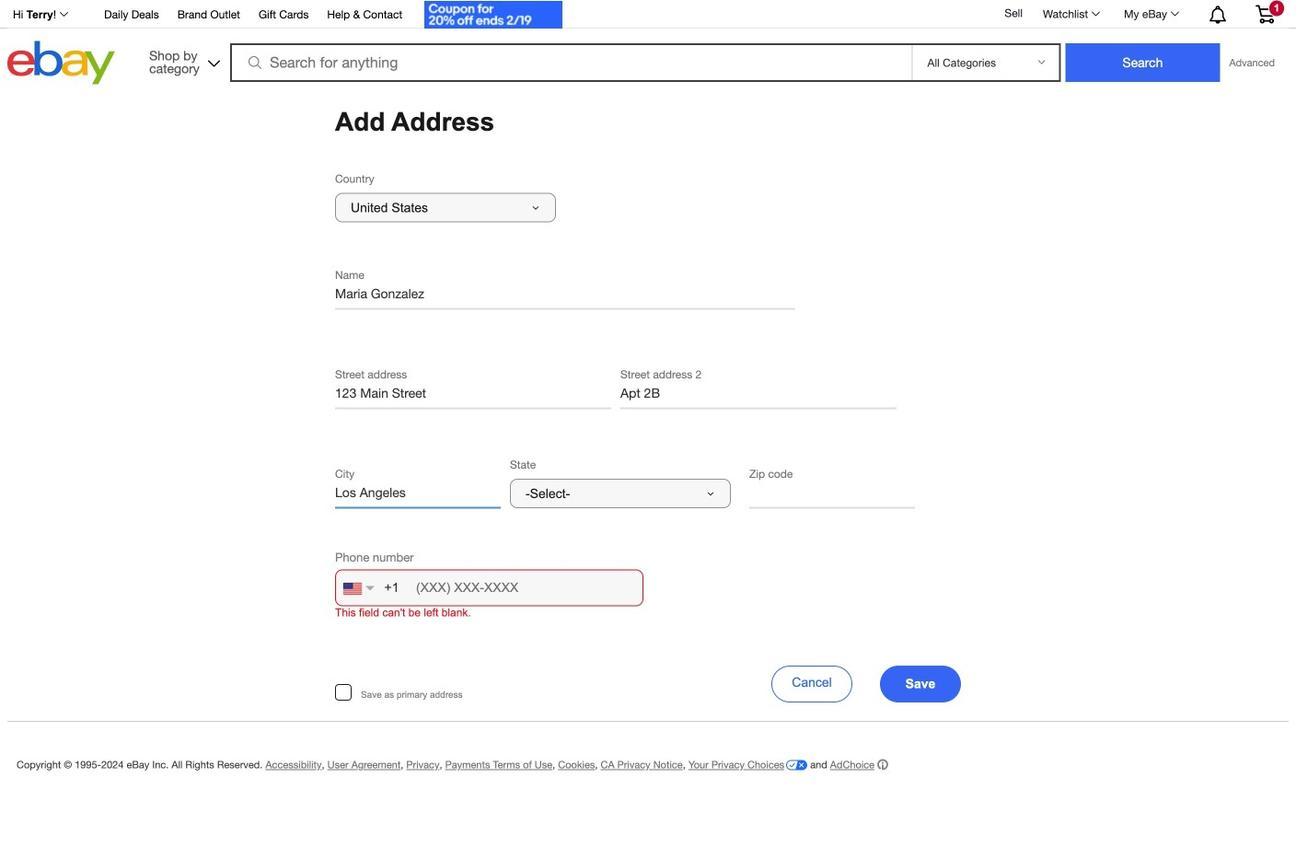 Task type: describe. For each thing, give the bounding box(es) containing it.
(XXX) XXX-XXXX telephone field
[[335, 570, 644, 607]]

account navigation
[[3, 0, 1289, 31]]

get an extra 20% off image
[[425, 1, 563, 29]]

Search for anything text field
[[233, 45, 909, 80]]

my ebay image
[[1172, 12, 1180, 16]]



Task type: vqa. For each thing, say whether or not it's contained in the screenshot.
Search for anything text box
yes



Task type: locate. For each thing, give the bounding box(es) containing it.
None text field
[[335, 366, 612, 409], [750, 466, 916, 509], [335, 366, 612, 409], [750, 466, 916, 509]]

banner
[[3, 0, 1289, 89]]

watchlist image
[[1092, 12, 1101, 16]]

country and dial code list box
[[336, 572, 375, 605]]

None text field
[[335, 267, 796, 310], [621, 366, 897, 409], [335, 466, 501, 509], [335, 267, 796, 310], [621, 366, 897, 409], [335, 466, 501, 509]]

None submit
[[1066, 43, 1221, 82]]



